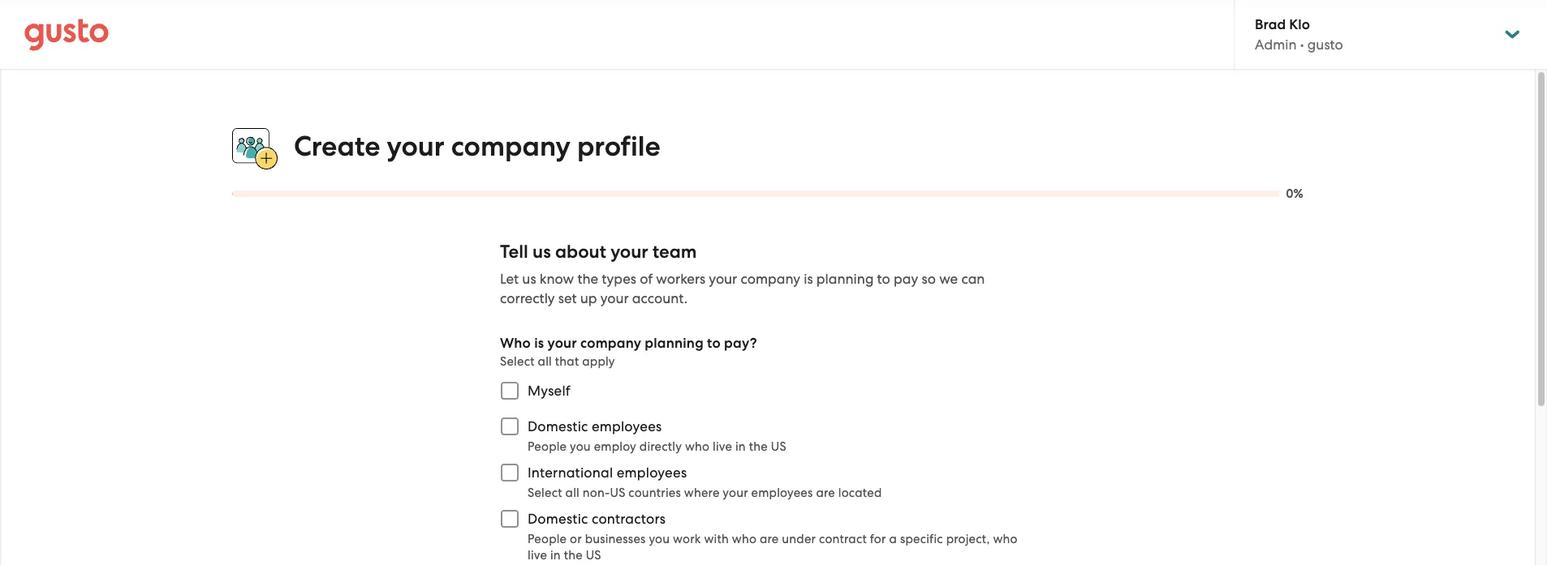 Task type: locate. For each thing, give the bounding box(es) containing it.
or
[[570, 533, 582, 547]]

people inside the people or businesses you work with who are under contract for a specific project, who live in the us
[[528, 533, 567, 547]]

live inside the people or businesses you work with who are under contract for a specific project, who live in the us
[[528, 549, 547, 563]]

employees up employ
[[592, 419, 662, 435]]

all down the international
[[565, 486, 579, 501]]

international
[[528, 465, 613, 481]]

1 vertical spatial all
[[565, 486, 579, 501]]

to inside who is your company planning to pay? select all that apply
[[707, 335, 721, 352]]

gusto
[[1307, 37, 1343, 53]]

in down domestic contractors on the left bottom of page
[[550, 549, 561, 563]]

a
[[889, 533, 897, 547]]

company inside who is your company planning to pay? select all that apply
[[580, 335, 641, 352]]

0 horizontal spatial planning
[[645, 335, 704, 352]]

0 horizontal spatial who
[[685, 440, 710, 455]]

1 horizontal spatial to
[[877, 271, 890, 288]]

select inside who is your company planning to pay? select all that apply
[[500, 355, 535, 369]]

1 horizontal spatial company
[[580, 335, 641, 352]]

2 vertical spatial the
[[564, 549, 583, 563]]

domestic
[[528, 419, 588, 435], [528, 512, 588, 528]]

who
[[685, 440, 710, 455], [732, 533, 757, 547], [993, 533, 1018, 547]]

1 vertical spatial live
[[528, 549, 547, 563]]

employees up countries
[[617, 465, 687, 481]]

brad
[[1255, 16, 1286, 33]]

all
[[538, 355, 552, 369], [565, 486, 579, 501]]

domestic down myself
[[528, 419, 588, 435]]

0 horizontal spatial company
[[451, 130, 570, 163]]

company
[[451, 130, 570, 163], [741, 271, 800, 288], [580, 335, 641, 352]]

home image
[[24, 18, 109, 51]]

2 domestic from the top
[[528, 512, 588, 528]]

domestic up or
[[528, 512, 588, 528]]

1 vertical spatial you
[[649, 533, 670, 547]]

2 people from the top
[[528, 533, 567, 547]]

1 vertical spatial planning
[[645, 335, 704, 352]]

employees for domestic employees
[[592, 419, 662, 435]]

set
[[558, 291, 577, 307]]

is
[[804, 271, 813, 288], [534, 335, 544, 352]]

0 horizontal spatial live
[[528, 549, 547, 563]]

1 horizontal spatial is
[[804, 271, 813, 288]]

your
[[387, 130, 444, 163], [610, 241, 648, 263], [709, 271, 737, 288], [600, 291, 629, 307], [548, 335, 577, 352], [723, 486, 748, 501]]

planning
[[816, 271, 874, 288], [645, 335, 704, 352]]

employees up under
[[751, 486, 813, 501]]

up
[[580, 291, 597, 307]]

employees for international employees
[[617, 465, 687, 481]]

0 vertical spatial select
[[500, 355, 535, 369]]

0 vertical spatial to
[[877, 271, 890, 288]]

people left or
[[528, 533, 567, 547]]

select down the international
[[528, 486, 562, 501]]

0 vertical spatial domestic
[[528, 419, 588, 435]]

live up select all non-us countries where your employees are located
[[713, 440, 732, 455]]

in inside the people or businesses you work with who are under contract for a specific project, who live in the us
[[550, 549, 561, 563]]

the up select all non-us countries where your employees are located
[[749, 440, 768, 455]]

are left located
[[816, 486, 835, 501]]

0 vertical spatial in
[[735, 440, 746, 455]]

is inside tell us about your team let us know the types of workers your company is planning to pay so we can correctly set up your account.
[[804, 271, 813, 288]]

employees
[[592, 419, 662, 435], [617, 465, 687, 481], [751, 486, 813, 501]]

1 vertical spatial are
[[760, 533, 779, 547]]

contractors
[[592, 512, 666, 528]]

live down domestic contractors option
[[528, 549, 547, 563]]

0 vertical spatial us
[[771, 440, 786, 455]]

domestic employees
[[528, 419, 662, 435]]

0 vertical spatial all
[[538, 355, 552, 369]]

you inside the people or businesses you work with who are under contract for a specific project, who live in the us
[[649, 533, 670, 547]]

people you employ directly who live in the us
[[528, 440, 786, 455]]

0 horizontal spatial in
[[550, 549, 561, 563]]

2 vertical spatial us
[[586, 549, 601, 563]]

us up correctly
[[522, 271, 536, 288]]

0 vertical spatial live
[[713, 440, 732, 455]]

1 domestic from the top
[[528, 419, 588, 435]]

international employees
[[528, 465, 687, 481]]

0 horizontal spatial to
[[707, 335, 721, 352]]

2 vertical spatial employees
[[751, 486, 813, 501]]

1 horizontal spatial us
[[610, 486, 625, 501]]

select
[[500, 355, 535, 369], [528, 486, 562, 501]]

1 vertical spatial us
[[610, 486, 625, 501]]

1 horizontal spatial are
[[816, 486, 835, 501]]

1 vertical spatial to
[[707, 335, 721, 352]]

project,
[[946, 533, 990, 547]]

select down who in the left of the page
[[500, 355, 535, 369]]

planning left pay on the right of the page
[[816, 271, 874, 288]]

you left work
[[649, 533, 670, 547]]

1 vertical spatial select
[[528, 486, 562, 501]]

tell
[[500, 241, 528, 263]]

0 horizontal spatial is
[[534, 335, 544, 352]]

0 vertical spatial the
[[577, 271, 598, 288]]

2 horizontal spatial company
[[741, 271, 800, 288]]

1 horizontal spatial planning
[[816, 271, 874, 288]]

live
[[713, 440, 732, 455], [528, 549, 547, 563]]

specific
[[900, 533, 943, 547]]

0 vertical spatial people
[[528, 440, 567, 455]]

0 vertical spatial employees
[[592, 419, 662, 435]]

us
[[771, 440, 786, 455], [610, 486, 625, 501], [586, 549, 601, 563]]

who right the with
[[732, 533, 757, 547]]

0 horizontal spatial us
[[586, 549, 601, 563]]

pay?
[[724, 335, 757, 352]]

myself
[[528, 383, 571, 400]]

us
[[532, 241, 551, 263], [522, 271, 536, 288]]

0 vertical spatial planning
[[816, 271, 874, 288]]

contract
[[819, 533, 867, 547]]

apply
[[582, 355, 615, 369]]

1 vertical spatial the
[[749, 440, 768, 455]]

all left that
[[538, 355, 552, 369]]

2 horizontal spatial who
[[993, 533, 1018, 547]]

who right directly
[[685, 440, 710, 455]]

know
[[540, 271, 574, 288]]

0 horizontal spatial are
[[760, 533, 779, 547]]

us inside the people or businesses you work with who are under contract for a specific project, who live in the us
[[586, 549, 601, 563]]

are left under
[[760, 533, 779, 547]]

account.
[[632, 291, 688, 307]]

1 vertical spatial people
[[528, 533, 567, 547]]

us right tell at the top of page
[[532, 241, 551, 263]]

0 vertical spatial are
[[816, 486, 835, 501]]

people up the international
[[528, 440, 567, 455]]

1 vertical spatial company
[[741, 271, 800, 288]]

of
[[640, 271, 653, 288]]

the down or
[[564, 549, 583, 563]]

in
[[735, 440, 746, 455], [550, 549, 561, 563]]

1 vertical spatial in
[[550, 549, 561, 563]]

your up types
[[610, 241, 648, 263]]

the
[[577, 271, 598, 288], [749, 440, 768, 455], [564, 549, 583, 563]]

located
[[838, 486, 882, 501]]

people for domestic employees
[[528, 440, 567, 455]]

you down domestic employees
[[570, 440, 591, 455]]

for
[[870, 533, 886, 547]]

the up up
[[577, 271, 598, 288]]

where
[[684, 486, 720, 501]]

in up select all non-us countries where your employees are located
[[735, 440, 746, 455]]

to left pay on the right of the page
[[877, 271, 890, 288]]

1 horizontal spatial you
[[649, 533, 670, 547]]

your up that
[[548, 335, 577, 352]]

1 people from the top
[[528, 440, 567, 455]]

1 vertical spatial employees
[[617, 465, 687, 481]]

create your company profile
[[294, 130, 661, 163]]

1 vertical spatial is
[[534, 335, 544, 352]]

to left pay?
[[707, 335, 721, 352]]

are
[[816, 486, 835, 501], [760, 533, 779, 547]]

1 horizontal spatial in
[[735, 440, 746, 455]]

Domestic employees checkbox
[[492, 409, 528, 445]]

we
[[939, 271, 958, 288]]

who right project,
[[993, 533, 1018, 547]]

2 vertical spatial company
[[580, 335, 641, 352]]

under
[[782, 533, 816, 547]]

0 vertical spatial is
[[804, 271, 813, 288]]

to
[[877, 271, 890, 288], [707, 335, 721, 352]]

0 vertical spatial you
[[570, 440, 591, 455]]

0 horizontal spatial all
[[538, 355, 552, 369]]

countries
[[629, 486, 681, 501]]

0 horizontal spatial you
[[570, 440, 591, 455]]

you
[[570, 440, 591, 455], [649, 533, 670, 547]]

0 vertical spatial company
[[451, 130, 570, 163]]

people
[[528, 440, 567, 455], [528, 533, 567, 547]]

planning down account.
[[645, 335, 704, 352]]

1 vertical spatial domestic
[[528, 512, 588, 528]]



Task type: vqa. For each thing, say whether or not it's contained in the screenshot.
done.
no



Task type: describe. For each thing, give the bounding box(es) containing it.
about
[[555, 241, 606, 263]]

admin
[[1255, 37, 1297, 53]]

let
[[500, 271, 519, 288]]

International employees checkbox
[[492, 456, 528, 491]]

select all non-us countries where your employees are located
[[528, 486, 882, 501]]

employ
[[594, 440, 636, 455]]

your inside who is your company planning to pay? select all that apply
[[548, 335, 577, 352]]

can
[[961, 271, 985, 288]]

all inside who is your company planning to pay? select all that apply
[[538, 355, 552, 369]]

team
[[653, 241, 697, 263]]

who
[[500, 335, 531, 352]]

your right where
[[723, 486, 748, 501]]

the inside the people or businesses you work with who are under contract for a specific project, who live in the us
[[564, 549, 583, 563]]

domestic for domestic contractors
[[528, 512, 588, 528]]

pay
[[894, 271, 918, 288]]

is inside who is your company planning to pay? select all that apply
[[534, 335, 544, 352]]

2 horizontal spatial us
[[771, 440, 786, 455]]

who is your company planning to pay? select all that apply
[[500, 335, 757, 369]]

•
[[1300, 37, 1304, 53]]

so
[[922, 271, 936, 288]]

1 horizontal spatial all
[[565, 486, 579, 501]]

that
[[555, 355, 579, 369]]

1 horizontal spatial who
[[732, 533, 757, 547]]

workers
[[656, 271, 705, 288]]

the inside tell us about your team let us know the types of workers your company is planning to pay so we can correctly set up your account.
[[577, 271, 598, 288]]

non-
[[583, 486, 610, 501]]

create
[[294, 130, 380, 163]]

0 vertical spatial us
[[532, 241, 551, 263]]

planning inside who is your company planning to pay? select all that apply
[[645, 335, 704, 352]]

your right workers
[[709, 271, 737, 288]]

with
[[704, 533, 729, 547]]

1 vertical spatial us
[[522, 271, 536, 288]]

planning inside tell us about your team let us know the types of workers your company is planning to pay so we can correctly set up your account.
[[816, 271, 874, 288]]

tell us about your team let us know the types of workers your company is planning to pay so we can correctly set up your account.
[[500, 241, 985, 307]]

correctly
[[500, 291, 555, 307]]

domestic contractors
[[528, 512, 666, 528]]

types
[[602, 271, 636, 288]]

brad klo admin • gusto
[[1255, 16, 1343, 53]]

your down types
[[600, 291, 629, 307]]

your right create
[[387, 130, 444, 163]]

businesses
[[585, 533, 646, 547]]

Domestic contractors checkbox
[[492, 502, 528, 538]]

to inside tell us about your team let us know the types of workers your company is planning to pay so we can correctly set up your account.
[[877, 271, 890, 288]]

directly
[[639, 440, 682, 455]]

0%
[[1286, 187, 1304, 201]]

domestic for domestic employees
[[528, 419, 588, 435]]

Myself checkbox
[[492, 374, 528, 409]]

1 horizontal spatial live
[[713, 440, 732, 455]]

company inside tell us about your team let us know the types of workers your company is planning to pay so we can correctly set up your account.
[[741, 271, 800, 288]]

profile
[[577, 130, 661, 163]]

people or businesses you work with who are under contract for a specific project, who live in the us
[[528, 533, 1018, 563]]

klo
[[1289, 16, 1310, 33]]

people for domestic contractors
[[528, 533, 567, 547]]

work
[[673, 533, 701, 547]]

are inside the people or businesses you work with who are under contract for a specific project, who live in the us
[[760, 533, 779, 547]]



